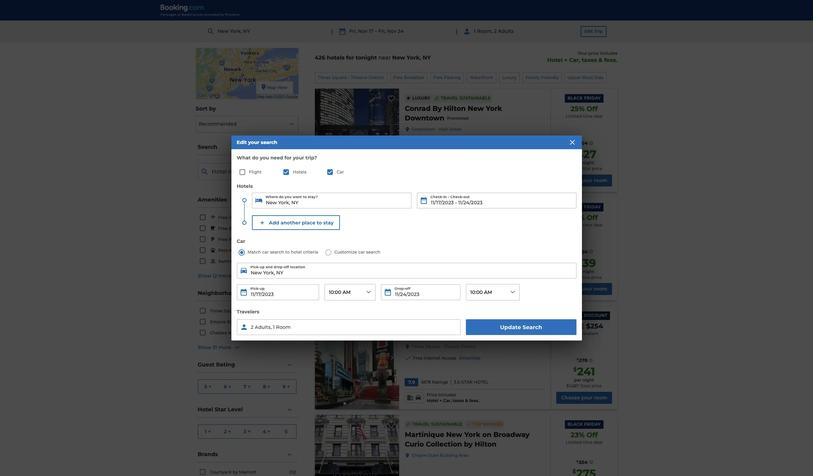Task type: locate. For each thing, give the bounding box(es) containing it.
2 includes from the top
[[438, 392, 456, 398]]

search up 'you'
[[261, 139, 277, 145]]

1 choose your room button from the top
[[556, 175, 612, 187]]

1 horizontal spatial hotels
[[293, 169, 307, 174]]

edit for edit your search
[[237, 139, 247, 145]]

your price includes hotel + car, taxes & fees.
[[547, 51, 617, 63]]

taxes for 278
[[453, 398, 464, 403]]

2 vertical spatial for
[[570, 331, 576, 336]]

0 vertical spatial choose
[[561, 177, 580, 183]]

2 horizontal spatial theatre
[[444, 344, 460, 349]]

3 sign in to save image from the top
[[388, 421, 395, 430]]

2 inside button
[[251, 324, 254, 330]]

per inside $ 241 per night $1,687 total price
[[574, 378, 581, 383]]

by right collection
[[464, 440, 473, 448]]

black up 25%
[[568, 96, 583, 101]]

deal down 23% off
[[594, 440, 603, 445]]

+ for 6 +
[[228, 384, 231, 390]]

hotel up friendly
[[547, 57, 563, 63]]

0 vertical spatial room
[[594, 177, 607, 183]]

1 vertical spatial taxes
[[453, 289, 464, 295]]

york,
[[230, 28, 242, 34], [407, 55, 421, 61]]

0 horizontal spatial york
[[464, 431, 480, 439]]

choose your room button down $1,667
[[556, 283, 612, 295]]

state up chelsea area
[[227, 319, 238, 325]]

friday up 23% off
[[584, 422, 601, 427]]

2 + button
[[218, 425, 237, 439]]

fri, right –
[[378, 28, 386, 34]]

3 choose from the top
[[561, 395, 580, 401]]

0 vertical spatial downtown
[[405, 114, 444, 122]]

5
[[204, 384, 207, 390], [285, 428, 288, 435]]

by
[[433, 104, 442, 113]]

by
[[209, 105, 216, 112], [464, 440, 473, 448], [233, 470, 238, 475]]

$ inside $ 427 per night $2,986 total price
[[572, 149, 575, 155]]

time down 22% off on the right top
[[583, 222, 593, 228]]

total right the $2,986
[[581, 166, 591, 171]]

1 vertical spatial times square - theatre district
[[210, 308, 277, 314]]

2 vertical spatial choose your room
[[561, 395, 607, 401]]

area down "martinique new york on broadway curio collection by hilton"
[[459, 453, 468, 458]]

show for neighborhoods
[[198, 344, 211, 351]]

empire state building area down travelers at the bottom left of the page
[[210, 319, 268, 325]]

1 vertical spatial 5
[[285, 428, 288, 435]]

free internet access amenities
[[413, 356, 481, 361]]

3 night from the top
[[583, 378, 594, 383]]

martinique
[[405, 431, 444, 439]]

star left level
[[215, 406, 226, 413]]

2 per from the top
[[574, 269, 581, 274]]

| for 1 room, 2 adults
[[456, 28, 457, 35]]

2 choose your room from the top
[[561, 286, 607, 292]]

district
[[369, 75, 384, 80], [261, 308, 277, 314], [461, 344, 476, 349]]

free parking up pets allowed
[[218, 237, 246, 242]]

$ 427 per night $2,986 total price
[[566, 148, 602, 171]]

+ inside button
[[248, 428, 251, 435]]

neighborhoods button
[[196, 286, 298, 301]]

car for match
[[262, 249, 269, 255]]

2 choose from the top
[[561, 286, 580, 292]]

room for 241
[[594, 395, 607, 401]]

free down amenities dropdown button on the top left
[[218, 215, 228, 220]]

theatre down tonight
[[351, 75, 367, 80]]

sign in to save image for 239
[[388, 204, 395, 213]]

1 horizontal spatial search
[[523, 324, 542, 331]]

customize car search
[[334, 249, 380, 255]]

district up 2 adults, 1 room on the left of page
[[261, 308, 277, 314]]

2 vertical spatial night
[[583, 378, 594, 383]]

0 vertical spatial choose your room
[[561, 177, 607, 183]]

2 vertical spatial limited
[[566, 440, 582, 445]]

price right your
[[588, 51, 599, 56]]

1 horizontal spatial 5
[[285, 428, 288, 435]]

0 vertical spatial building
[[239, 319, 257, 325]]

2 limited time deal from the top
[[566, 222, 603, 228]]

swimming
[[218, 259, 242, 264]]

1 vertical spatial per
[[574, 269, 581, 274]]

room
[[594, 177, 607, 183], [594, 286, 607, 292], [594, 395, 607, 401]]

1 vertical spatial hilton
[[475, 440, 497, 448]]

(42)
[[288, 319, 296, 325]]

1 vertical spatial sign in to save image
[[388, 204, 395, 213]]

off right 25%
[[587, 105, 598, 113]]

2 friday from the top
[[584, 204, 601, 209]]

limited down 23%
[[566, 440, 582, 445]]

price for crowne plaza times square, an ihg hotel
[[427, 284, 437, 289]]

25% off
[[571, 105, 598, 113]]

edit for edit trip
[[584, 29, 593, 34]]

1 vertical spatial more
[[218, 344, 231, 351]]

1 time from the top
[[583, 114, 593, 119]]

1 vertical spatial internet
[[424, 356, 441, 361]]

off for 427
[[587, 105, 598, 113]]

2 room from the top
[[594, 286, 607, 292]]

4 photo carousel region from the top
[[315, 415, 399, 476]]

theatre
[[351, 75, 367, 80], [243, 308, 260, 314], [444, 344, 460, 349]]

rating
[[216, 361, 235, 368]]

state for times
[[227, 319, 238, 325]]

your for 241
[[581, 395, 593, 401]]

0 vertical spatial friday
[[584, 96, 601, 101]]

per for 241
[[574, 378, 581, 383]]

1 show from the top
[[198, 273, 211, 279]]

top
[[506, 313, 515, 318], [473, 422, 482, 427]]

hotel inside crowne plaza times square, an ihg hotel
[[405, 332, 424, 340]]

1 friday from the top
[[584, 96, 601, 101]]

+ for 2 +
[[228, 428, 231, 435]]

per inside $ 427 per night $2,986 total price
[[574, 160, 581, 165]]

1 vertical spatial time
[[583, 222, 593, 228]]

3
[[243, 428, 246, 435]]

1 vertical spatial for
[[284, 155, 292, 161]]

1 + button
[[198, 425, 218, 439]]

2 time from the top
[[583, 222, 593, 228]]

2 right 1 +
[[224, 428, 227, 435]]

price for 427
[[592, 166, 602, 171]]

0 vertical spatial car,
[[569, 57, 580, 63]]

1 deal from the top
[[594, 114, 603, 119]]

sign in to save image for 427
[[388, 95, 395, 104]]

None field
[[252, 193, 411, 208], [237, 263, 576, 279]]

$ for 278
[[577, 358, 578, 361]]

$ inside $ 239 per night $1,667 total price
[[572, 258, 576, 264]]

+ for 1 +
[[208, 428, 211, 435]]

swimming pool
[[218, 259, 252, 264]]

0 vertical spatial show
[[198, 273, 211, 279]]

total right $1,667
[[580, 275, 590, 280]]

top booked up on
[[473, 422, 503, 427]]

per up the $2,986
[[574, 160, 581, 165]]

price inside your price includes hotel + car, taxes & fees.
[[588, 51, 599, 56]]

star inside dropdown button
[[215, 406, 226, 413]]

1 car from the left
[[262, 249, 269, 255]]

0 horizontal spatial parking
[[229, 237, 246, 242]]

empire state building area down collection
[[412, 453, 468, 458]]

black friday up 22% off on the right top
[[568, 204, 601, 209]]

| left room,
[[456, 28, 457, 35]]

choose down the $2,986
[[561, 177, 580, 183]]

what
[[237, 155, 251, 161]]

downtown inside conrad by hilton new york downtown
[[405, 114, 444, 122]]

amenities up free internet access
[[198, 196, 227, 203]]

per inside $ 239 per night $1,667 total price
[[574, 269, 581, 274]]

amenities up "3.5-star hotel"
[[459, 356, 481, 361]]

$ inside $ 241 per night $1,687 total price
[[573, 366, 577, 373]]

internet for free internet access
[[229, 215, 246, 220]]

2 off from the top
[[587, 213, 598, 222]]

limited down 25%
[[566, 114, 582, 119]]

$ inside $ 278
[[577, 358, 578, 361]]

hilton
[[444, 104, 466, 113], [475, 440, 497, 448]]

price for 241
[[591, 384, 602, 389]]

square up the free internet access amenities
[[425, 344, 440, 349]]

1 horizontal spatial free breakfast
[[393, 75, 424, 80]]

1 black from the top
[[568, 96, 583, 101]]

3 deal from the top
[[594, 440, 603, 445]]

includes for 278
[[438, 392, 456, 398]]

edit inside edit trip button
[[584, 29, 593, 34]]

1 sign in to save image from the top
[[388, 95, 395, 104]]

2 horizontal spatial area
[[459, 453, 468, 458]]

ihg
[[519, 322, 532, 330]]

square down hotels
[[332, 75, 347, 80]]

1 night from the top
[[583, 160, 594, 165]]

conrad by hilton new york downtown
[[405, 104, 502, 122]]

to
[[285, 249, 290, 255]]

| up hotels
[[331, 28, 333, 35]]

downtown left wall
[[412, 127, 435, 132]]

price inside $ 427 per night $2,986 total price
[[592, 166, 602, 171]]

search left to
[[270, 249, 284, 255]]

night down the 304
[[583, 269, 594, 274]]

426 hotels for tonight near new york, ny
[[315, 55, 431, 61]]

1 vertical spatial deal
[[594, 222, 603, 228]]

time down 25% off
[[583, 114, 593, 119]]

0 vertical spatial times square - theatre district
[[318, 75, 384, 80]]

2 black friday from the top
[[568, 204, 601, 209]]

adults
[[498, 28, 514, 34]]

times
[[318, 75, 331, 80], [210, 308, 223, 314], [456, 322, 477, 330], [412, 344, 424, 349]]

room down $ 239 per night $1,667 total price
[[594, 286, 607, 292]]

price down 241
[[591, 384, 602, 389]]

0 vertical spatial amenities
[[198, 196, 227, 203]]

courtyard by marriott
[[210, 470, 256, 475]]

times square - theatre district for free internet access
[[412, 344, 476, 349]]

1 includes from the top
[[438, 284, 456, 289]]

taxes
[[582, 57, 597, 63], [453, 289, 464, 295], [453, 398, 464, 403]]

black friday up 23% off
[[568, 422, 601, 427]]

0 horizontal spatial nov
[[358, 28, 367, 34]]

go to image #2 image for 241
[[350, 403, 352, 405]]

1 off from the top
[[587, 105, 598, 113]]

0 vertical spatial york,
[[230, 28, 242, 34]]

3 +
[[243, 428, 251, 435]]

total inside $ 241 per night $1,687 total price
[[580, 384, 590, 389]]

go to image #1 image for 241
[[343, 402, 346, 405]]

2 go to image #1 image from the top
[[343, 402, 346, 405]]

photo carousel region for 427
[[315, 89, 399, 192]]

2 vertical spatial district
[[461, 344, 476, 349]]

2 show from the top
[[198, 344, 211, 351]]

star for hotel
[[215, 406, 226, 413]]

photo carousel region for 241
[[315, 306, 399, 409]]

1 vertical spatial square
[[224, 308, 239, 314]]

2 car from the left
[[358, 249, 365, 255]]

area down travelers at the bottom left of the page
[[259, 319, 268, 325]]

more inside show 31 more button
[[218, 344, 231, 351]]

search button
[[196, 140, 298, 155]]

free parking up by
[[433, 75, 461, 80]]

per up $1,687
[[574, 378, 581, 383]]

0 horizontal spatial square
[[224, 308, 239, 314]]

2 left adults,
[[251, 324, 254, 330]]

8 +
[[263, 384, 270, 390]]

1 price includes hotel + car, taxes & fees. from the top
[[427, 284, 479, 295]]

times square - theatre district up the free internet access amenities
[[412, 344, 476, 349]]

2 nov from the left
[[387, 28, 397, 34]]

1 choose from the top
[[561, 177, 580, 183]]

0 vertical spatial area
[[259, 319, 268, 325]]

0 vertical spatial choose your room button
[[556, 175, 612, 187]]

1 choose your room from the top
[[561, 177, 607, 183]]

0 horizontal spatial access
[[248, 215, 262, 220]]

2 black from the top
[[568, 204, 583, 209]]

1 limited time deal from the top
[[566, 114, 603, 119]]

3 room from the top
[[594, 395, 607, 401]]

access for free internet access amenities
[[442, 356, 456, 361]]

star right ratings
[[461, 380, 473, 385]]

0 horizontal spatial star
[[215, 406, 226, 413]]

building down travelers at the bottom left of the page
[[239, 319, 257, 325]]

2 price from the top
[[427, 392, 437, 398]]

2 vertical spatial choose
[[561, 395, 580, 401]]

friday for 427
[[584, 96, 601, 101]]

internet for free internet access amenities
[[424, 356, 441, 361]]

2 photo carousel region from the top
[[315, 197, 399, 301]]

1 nov from the left
[[358, 28, 367, 34]]

1 left room,
[[474, 28, 476, 34]]

2 horizontal spatial times square - theatre district
[[412, 344, 476, 349]]

0 horizontal spatial booked
[[483, 422, 503, 427]]

luxury left family
[[502, 75, 517, 80]]

1 vertical spatial includes
[[438, 392, 456, 398]]

martinique new york on broadway curio collection by hilton element
[[405, 430, 545, 449]]

price includes hotel + car, taxes & fees. for crowne plaza times square, an ihg hotel
[[427, 284, 479, 295]]

booked up 'ihg'
[[516, 313, 536, 318]]

black friday up 25% off
[[568, 96, 601, 101]]

more right 31
[[218, 344, 231, 351]]

2 night from the top
[[583, 269, 594, 274]]

district down 426 hotels for tonight near new york, ny
[[369, 75, 384, 80]]

+ for 9 +
[[287, 384, 290, 390]]

nov left 17
[[358, 28, 367, 34]]

update search
[[500, 324, 542, 331]]

1 +
[[205, 428, 211, 435]]

0 vertical spatial more
[[218, 273, 231, 279]]

2 vertical spatial deal
[[594, 440, 603, 445]]

for right hotels
[[346, 55, 354, 61]]

0 vertical spatial off
[[587, 105, 598, 113]]

allowed
[[229, 248, 246, 253]]

your up do
[[248, 139, 259, 145]]

0 horizontal spatial empire
[[210, 319, 226, 325]]

fees. for 278
[[469, 398, 479, 403]]

price inside $ 239 per night $1,667 total price
[[591, 275, 602, 280]]

limited time deal down 23% off
[[566, 440, 603, 445]]

2 choose your room button from the top
[[556, 283, 612, 295]]

you
[[260, 155, 269, 161]]

2 deal from the top
[[594, 222, 603, 228]]

for right need at the left top of page
[[284, 155, 292, 161]]

1 go to image #1 image from the top
[[343, 294, 346, 296]]

3 choose your room button from the top
[[556, 392, 612, 404]]

price inside $ 241 per night $1,687 total price
[[591, 384, 602, 389]]

278
[[579, 357, 588, 364]]

tonight
[[356, 55, 377, 61]]

empire for martinique new york on broadway curio collection by hilton
[[412, 453, 427, 458]]

night inside $ 239 per night $1,667 total price
[[583, 269, 594, 274]]

$ for 427
[[572, 149, 575, 155]]

3 photo carousel region from the top
[[315, 306, 399, 409]]

side
[[594, 75, 604, 80]]

2 vertical spatial limited time deal
[[566, 440, 603, 445]]

$ for 239
[[572, 258, 576, 264]]

price down 239
[[591, 275, 602, 280]]

0 vertical spatial car
[[337, 169, 344, 174]]

0 vertical spatial theatre
[[351, 75, 367, 80]]

2 more from the top
[[218, 344, 231, 351]]

0 vertical spatial empire
[[210, 319, 226, 325]]

427
[[576, 148, 597, 161]]

price for 239
[[591, 275, 602, 280]]

1 horizontal spatial internet
[[424, 356, 441, 361]]

choose your room down $1,667
[[561, 286, 607, 292]]

theatre down neighborhoods "dropdown button" in the left of the page
[[243, 308, 260, 314]]

more
[[218, 273, 231, 279], [218, 344, 231, 351]]

deal down 25% off
[[594, 114, 603, 119]]

fri, left 17
[[349, 28, 357, 34]]

limited
[[566, 114, 582, 119], [566, 222, 582, 228], [566, 440, 582, 445]]

Drop-off field
[[381, 284, 460, 300]]

1 vertical spatial total
[[580, 275, 590, 280]]

2 sign in to save image from the top
[[388, 204, 395, 213]]

go to image #1 image
[[343, 294, 346, 296], [343, 402, 346, 405]]

new
[[218, 28, 229, 34], [392, 55, 405, 61], [468, 104, 484, 113], [446, 431, 462, 439]]

show 31 more button
[[198, 344, 296, 352]]

amenities button
[[196, 192, 298, 208]]

black friday
[[568, 96, 601, 101], [568, 204, 601, 209], [568, 422, 601, 427]]

2 price includes hotel + car, taxes & fees. from the top
[[427, 392, 479, 403]]

0 vertical spatial free parking
[[433, 75, 461, 80]]

0 horizontal spatial ny
[[243, 28, 250, 34]]

car
[[337, 169, 344, 174], [237, 238, 245, 244]]

your left trip?
[[293, 155, 304, 161]]

3 limited from the top
[[566, 440, 582, 445]]

time for 427
[[583, 114, 593, 119]]

free down free internet access
[[218, 226, 228, 231]]

chelsea area
[[210, 330, 238, 336]]

0 horizontal spatial 5
[[204, 384, 207, 390]]

car up where do you want to stay? field
[[337, 169, 344, 174]]

access down amenities dropdown button on the top left
[[248, 215, 262, 220]]

choose down $1,687
[[561, 395, 580, 401]]

empire state building area for new
[[412, 453, 468, 458]]

0 vertical spatial &
[[599, 57, 603, 63]]

empire down curio
[[412, 453, 427, 458]]

total inside $ 239 per night $1,667 total price
[[580, 275, 590, 280]]

0 vertical spatial booked
[[516, 313, 536, 318]]

1 horizontal spatial |
[[456, 28, 457, 35]]

1 vertical spatial york
[[464, 431, 480, 439]]

5 left 6 at the left of page
[[204, 384, 207, 390]]

new inside conrad by hilton new york downtown
[[468, 104, 484, 113]]

more right 12
[[218, 273, 231, 279]]

9 +
[[283, 384, 290, 390]]

1 horizontal spatial access
[[442, 356, 456, 361]]

5 button
[[276, 425, 296, 439]]

limited down 22%
[[566, 222, 582, 228]]

1 go to image #2 image from the top
[[350, 294, 352, 296]]

building for square
[[239, 319, 257, 325]]

black up 23%
[[568, 422, 583, 427]]

2 vertical spatial &
[[465, 398, 468, 403]]

3 choose your room from the top
[[561, 395, 607, 401]]

deal
[[594, 114, 603, 119], [594, 222, 603, 228], [594, 440, 603, 445]]

state
[[227, 319, 238, 325], [428, 453, 439, 458]]

0 vertical spatial luxury
[[502, 75, 517, 80]]

5 for 5
[[285, 428, 288, 435]]

state for martinique
[[428, 453, 439, 458]]

your
[[248, 139, 259, 145], [293, 155, 304, 161], [581, 177, 593, 183], [581, 286, 593, 292], [581, 395, 593, 401]]

0 horizontal spatial luxury
[[412, 95, 431, 101]]

map view
[[267, 85, 287, 90]]

choose for 241
[[561, 395, 580, 401]]

0 vertical spatial breakfast
[[404, 75, 424, 80]]

1 horizontal spatial star
[[461, 380, 473, 385]]

nov
[[358, 28, 367, 34], [387, 28, 397, 34]]

0 vertical spatial edit
[[584, 29, 593, 34]]

2 vertical spatial times square - theatre district
[[412, 344, 476, 349]]

$ inside $ 354
[[577, 460, 578, 463]]

1 horizontal spatial empire
[[412, 453, 427, 458]]

3 per from the top
[[574, 378, 581, 383]]

1 horizontal spatial hilton
[[475, 440, 497, 448]]

theatre for free internet access
[[444, 344, 460, 349]]

times down "neighborhoods" on the bottom left
[[210, 308, 223, 314]]

1 black friday from the top
[[568, 96, 601, 101]]

1 vertical spatial go to image #1 image
[[343, 402, 346, 405]]

includes
[[600, 51, 617, 56]]

hotel inside dropdown button
[[198, 406, 213, 413]]

district down crowne plaza times square, an ihg hotel at the bottom of page
[[461, 344, 476, 349]]

2 go to image #2 image from the top
[[350, 403, 352, 405]]

1 vertical spatial fees.
[[469, 289, 479, 295]]

total for 427
[[581, 166, 591, 171]]

241
[[577, 365, 595, 378]]

choose
[[561, 177, 580, 183], [561, 286, 580, 292], [561, 395, 580, 401]]

& for crowne plaza times square, an ihg hotel
[[465, 289, 468, 295]]

1 vertical spatial black
[[568, 204, 583, 209]]

photo carousel region
[[315, 89, 399, 192], [315, 197, 399, 301], [315, 306, 399, 409], [315, 415, 399, 476]]

edit your search
[[237, 139, 277, 145]]

more inside the show 12 more button
[[218, 273, 231, 279]]

–
[[375, 28, 377, 34]]

5676
[[421, 380, 431, 385]]

12
[[213, 273, 217, 279]]

york
[[486, 104, 502, 113], [464, 431, 480, 439]]

2 fri, from the left
[[378, 28, 386, 34]]

black friday for 427
[[568, 96, 601, 101]]

0 horizontal spatial district
[[261, 308, 277, 314]]

new right 'near'
[[392, 55, 405, 61]]

1 vertical spatial go to image #2 image
[[350, 403, 352, 405]]

hotels
[[327, 55, 345, 61]]

total inside $ 427 per night $2,986 total price
[[581, 166, 591, 171]]

2 vertical spatial black
[[568, 422, 583, 427]]

night down the 564
[[583, 160, 594, 165]]

0 vertical spatial internet
[[229, 215, 246, 220]]

2 | from the left
[[456, 28, 457, 35]]

sort by
[[196, 105, 216, 112]]

1 per from the top
[[574, 160, 581, 165]]

1 vertical spatial limited time deal
[[566, 222, 603, 228]]

0 vertical spatial includes
[[438, 284, 456, 289]]

per for 427
[[574, 160, 581, 165]]

go to image #1 image left go to image #3
[[343, 402, 346, 405]]

york inside conrad by hilton new york downtown
[[486, 104, 502, 113]]

1 vertical spatial state
[[428, 453, 439, 458]]

go to image #2 image
[[350, 294, 352, 296], [350, 403, 352, 405]]

sort
[[196, 105, 208, 112]]

night for 239
[[583, 269, 594, 274]]

star
[[461, 380, 473, 385], [215, 406, 226, 413]]

1 vertical spatial empire
[[412, 453, 427, 458]]

1 limited from the top
[[566, 114, 582, 119]]

car, for 278
[[443, 398, 451, 403]]

+ for 4 +
[[267, 428, 270, 435]]

1 photo carousel region from the top
[[315, 89, 399, 192]]

york left on
[[464, 431, 480, 439]]

price down 5676 ratings
[[427, 392, 437, 398]]

best deal
[[445, 204, 470, 209]]

choose down $1,667
[[561, 286, 580, 292]]

more for neighborhoods
[[218, 344, 231, 351]]

search for edit your search
[[261, 139, 277, 145]]

crowne
[[405, 322, 433, 330]]

times inside crowne plaza times square, an ihg hotel
[[456, 322, 477, 330]]

free
[[393, 75, 403, 80], [433, 75, 443, 80], [218, 215, 228, 220], [218, 226, 228, 231], [218, 237, 228, 242], [413, 356, 422, 361]]

room for 427
[[594, 177, 607, 183]]

night for 427
[[583, 160, 594, 165]]

by right 'sort'
[[209, 105, 216, 112]]

access
[[248, 215, 262, 220], [442, 356, 456, 361]]

354
[[579, 459, 588, 466]]

booking.com packages image
[[160, 4, 240, 16]]

choose for 239
[[561, 286, 580, 292]]

1 left 'room'
[[273, 324, 275, 330]]

square for free internet access
[[425, 344, 440, 349]]

1 | from the left
[[331, 28, 333, 35]]

car, for crowne plaza times square, an ihg hotel
[[443, 289, 451, 295]]

go to image #3 image
[[356, 403, 358, 405]]

1 horizontal spatial district
[[369, 75, 384, 80]]

1 price from the top
[[427, 284, 437, 289]]

night inside $ 427 per night $2,986 total price
[[583, 160, 594, 165]]

1 room from the top
[[594, 177, 607, 183]]

friday for 239
[[584, 204, 601, 209]]

night inside $ 241 per night $1,687 total price
[[583, 378, 594, 383]]

brands
[[198, 451, 218, 458]]

show left 31
[[198, 344, 211, 351]]

hotel down crowne
[[405, 332, 424, 340]]

sign in to save image
[[388, 95, 395, 104], [388, 204, 395, 213], [388, 421, 395, 430]]

Pick-up field
[[237, 284, 319, 300]]

+ inside button
[[228, 428, 231, 435]]

2 vertical spatial room
[[594, 395, 607, 401]]

2 limited from the top
[[566, 222, 582, 228]]

downtown
[[405, 114, 444, 122], [412, 127, 435, 132]]

friday up 25% off
[[584, 96, 601, 101]]

0 horizontal spatial free parking
[[218, 237, 246, 242]]

for
[[346, 55, 354, 61], [284, 155, 292, 161], [570, 331, 576, 336]]

per up $1,667
[[574, 269, 581, 274]]

car, inside your price includes hotel + car, taxes & fees.
[[569, 57, 580, 63]]

hotel down pick-up and drop-off location field
[[427, 289, 438, 295]]

your for 239
[[581, 286, 593, 292]]

top booked
[[506, 313, 536, 318], [473, 422, 503, 427]]

go to image #2 image for 239
[[350, 294, 352, 296]]

5 + button
[[198, 380, 218, 394]]

taxes inside your price includes hotel + car, taxes & fees.
[[582, 57, 597, 63]]

limited for 239
[[566, 222, 582, 228]]

1 more from the top
[[218, 273, 231, 279]]

travel
[[441, 95, 458, 101], [480, 204, 498, 209], [445, 313, 463, 318], [412, 422, 430, 427]]

choose your room for 241
[[561, 395, 607, 401]]



Task type: vqa. For each thing, say whether or not it's contained in the screenshot.
Guest Rating: 9+
no



Task type: describe. For each thing, give the bounding box(es) containing it.
street
[[449, 127, 461, 132]]

price for 278
[[427, 392, 437, 398]]

per for 239
[[574, 269, 581, 274]]

search inside dropdown button
[[198, 144, 217, 150]]

1 vertical spatial york,
[[407, 55, 421, 61]]

hotel inside your price includes hotel + car, taxes & fees.
[[547, 57, 563, 63]]

25%
[[571, 105, 585, 113]]

- up the free internet access amenities
[[441, 344, 443, 349]]

travel up plaza
[[445, 313, 463, 318]]

$ 239 per night $1,667 total price
[[567, 256, 602, 280]]

car for customize
[[358, 249, 365, 255]]

crowne plaza times square, an ihg hotel element
[[405, 321, 545, 340]]

times down crowne
[[412, 344, 424, 349]]

district for free internet access
[[461, 344, 476, 349]]

limited time deal for 427
[[566, 114, 603, 119]]

guest
[[198, 361, 214, 368]]

1 vertical spatial top booked
[[473, 422, 503, 427]]

7 + button
[[237, 380, 257, 394]]

239
[[576, 256, 596, 270]]

search inside button
[[523, 324, 542, 331]]

1 vertical spatial booked
[[483, 422, 503, 427]]

guest rating button
[[196, 357, 298, 373]]

0 horizontal spatial for
[[284, 155, 292, 161]]

none field where do you want to stay?
[[252, 193, 411, 208]]

theatre for empire state building area
[[243, 308, 260, 314]]

go to image #4 image
[[362, 403, 364, 405]]

need
[[270, 155, 283, 161]]

deal for 239
[[594, 222, 603, 228]]

0 vertical spatial hotels
[[293, 169, 307, 174]]

3 black from the top
[[568, 422, 583, 427]]

4 + button
[[257, 425, 276, 439]]

choose your room button for 239
[[556, 283, 612, 295]]

chelsea
[[210, 330, 227, 336]]

choose your room button for 427
[[556, 175, 612, 187]]

23%
[[571, 431, 585, 439]]

curio
[[405, 440, 424, 448]]

2 right room,
[[494, 28, 497, 34]]

hilton inside conrad by hilton new york downtown
[[444, 104, 466, 113]]

search for customize car search
[[366, 249, 380, 255]]

by inside "martinique new york on broadway curio collection by hilton"
[[464, 440, 473, 448]]

martinique new york on broadway curio collection by hilton
[[405, 431, 530, 448]]

total for 239
[[580, 275, 590, 280]]

discount
[[584, 313, 607, 318]]

none field pick-up and drop-off location
[[237, 263, 576, 279]]

free up "pets"
[[218, 237, 228, 242]]

4 +
[[263, 428, 270, 435]]

show for amenities
[[198, 273, 211, 279]]

5676 ratings
[[421, 380, 448, 385]]

0 horizontal spatial car
[[237, 238, 245, 244]]

match car search to hotel criteria
[[248, 249, 318, 255]]

go to image #5 image
[[368, 403, 370, 405]]

1 vertical spatial breakfast
[[229, 226, 249, 231]]

- left wall
[[436, 127, 437, 132]]

2 inside button
[[224, 428, 227, 435]]

show 12 more
[[198, 273, 231, 279]]

1 vertical spatial top
[[473, 422, 482, 427]]

family friendly
[[526, 75, 559, 80]]

near
[[378, 55, 391, 61]]

4
[[263, 428, 266, 435]]

2 horizontal spatial for
[[570, 331, 576, 336]]

adults,
[[255, 324, 272, 330]]

square for empire state building area
[[224, 308, 239, 314]]

times down 426 at the left top
[[318, 75, 331, 80]]

22%
[[571, 213, 585, 222]]

free internet access
[[218, 215, 262, 220]]

your
[[578, 51, 587, 56]]

7
[[243, 384, 246, 390]]

deal
[[458, 204, 470, 209]]

neighborhoods
[[198, 290, 242, 296]]

0 vertical spatial parking
[[444, 75, 461, 80]]

choose your room for 239
[[561, 286, 607, 292]]

(63)
[[288, 226, 296, 231]]

+ for 5 +
[[209, 384, 211, 390]]

black for 239
[[568, 204, 583, 209]]

includes for crowne plaza times square, an ihg hotel
[[438, 284, 456, 289]]

black friday for 239
[[568, 204, 601, 209]]

Pick-up and drop-off location text field
[[237, 263, 576, 279]]

3.5-star hotel
[[454, 380, 489, 385]]

+ inside your price includes hotel + car, taxes & fees.
[[564, 57, 568, 63]]

pets allowed
[[218, 248, 246, 253]]

1 horizontal spatial for
[[346, 55, 354, 61]]

criteria
[[303, 249, 318, 255]]

free up 7.9
[[413, 356, 422, 361]]

sign in to save image
[[388, 313, 395, 321]]

$2,986
[[566, 166, 580, 171]]

room for 239
[[594, 286, 607, 292]]

7 +
[[243, 384, 251, 390]]

district for empire state building area
[[261, 308, 277, 314]]

total for 241
[[580, 384, 590, 389]]

york inside "martinique new york on broadway curio collection by hilton"
[[464, 431, 480, 439]]

$ 241 per night $1,687 total price
[[567, 365, 602, 389]]

1 horizontal spatial booked
[[516, 313, 536, 318]]

off for 239
[[587, 213, 598, 222]]

1 for 1 room, 2 adults
[[474, 28, 476, 34]]

1 vertical spatial 1
[[273, 324, 275, 330]]

ratings
[[432, 380, 448, 385]]

hilton inside "martinique new york on broadway curio collection by hilton"
[[475, 440, 497, 448]]

$ for 354
[[577, 460, 578, 463]]

31
[[213, 344, 217, 351]]

square,
[[479, 322, 506, 330]]

| for fri, nov 17 – fri, nov 24
[[331, 28, 333, 35]]

6 + button
[[218, 380, 237, 394]]

limited for 427
[[566, 114, 582, 119]]

black for 427
[[568, 96, 583, 101]]

3 off from the top
[[587, 431, 598, 439]]

wall
[[439, 127, 448, 132]]

1 vertical spatial amenities
[[459, 356, 481, 361]]

1 horizontal spatial car
[[337, 169, 344, 174]]

choose your room for 427
[[561, 177, 607, 183]]

empire for times square - theatre district
[[210, 319, 226, 325]]

2 +
[[224, 428, 231, 435]]

0 vertical spatial top booked
[[506, 313, 536, 318]]

an
[[508, 322, 517, 330]]

22% off
[[571, 213, 598, 222]]

3 time from the top
[[583, 440, 593, 445]]

go to image #1 image for 239
[[343, 294, 346, 296]]

by for sort by
[[209, 105, 216, 112]]

choose your room button for 241
[[556, 392, 612, 404]]

1 vertical spatial luxury
[[412, 95, 431, 101]]

9 + button
[[276, 380, 296, 394]]

new down booking.com packages image
[[218, 28, 229, 34]]

6 +
[[224, 384, 231, 390]]

taxes for crowne plaza times square, an ihg hotel
[[453, 289, 464, 295]]

1 vertical spatial downtown
[[412, 127, 435, 132]]

amenities inside dropdown button
[[198, 196, 227, 203]]

courtyard
[[210, 470, 231, 475]]

downtown - wall street
[[412, 127, 461, 132]]

travel right the deal
[[480, 204, 498, 209]]

Check-in - Check-out field
[[417, 193, 576, 208]]

(12)
[[289, 470, 296, 475]]

1 fri, from the left
[[349, 28, 357, 34]]

show 31 more
[[198, 344, 231, 351]]

- down 426 hotels for tonight near new york, ny
[[348, 75, 350, 80]]

3 + button
[[237, 425, 257, 439]]

hotel right 3.5-
[[474, 380, 489, 385]]

package
[[561, 313, 583, 318]]

conrad by hilton new york downtown - promoted element
[[405, 104, 545, 123]]

hotel star level button
[[196, 402, 298, 418]]

times square - theatre district for empire state building area
[[210, 308, 277, 314]]

1 vertical spatial parking
[[229, 237, 246, 242]]

empire state building area for square
[[210, 319, 268, 325]]

your for 427
[[581, 177, 593, 183]]

1 vertical spatial area
[[228, 330, 238, 336]]

free up by
[[433, 75, 443, 80]]

deal for 427
[[594, 114, 603, 119]]

star for 3.5-
[[461, 380, 473, 385]]

comfort
[[412, 204, 435, 209]]

travel up conrad by hilton new york downtown at the top
[[441, 95, 458, 101]]

access for free internet access
[[248, 215, 262, 220]]

hotel down 5676 ratings
[[427, 398, 438, 403]]

1 horizontal spatial square
[[332, 75, 347, 80]]

more for amenities
[[218, 273, 231, 279]]

3 limited time deal from the top
[[566, 440, 603, 445]]

broadway
[[494, 431, 530, 439]]

edit trip
[[584, 29, 603, 34]]

1 horizontal spatial top
[[506, 313, 515, 318]]

5 for 5 +
[[204, 384, 207, 390]]

426
[[315, 55, 325, 61]]

fees. for crowne plaza times square, an ihg hotel
[[469, 289, 479, 295]]

1 vertical spatial free breakfast
[[218, 226, 249, 231]]

waterfront
[[470, 75, 493, 80]]

$1,667
[[567, 275, 579, 280]]

3 friday from the top
[[584, 422, 601, 427]]

Where do you want to stay? text field
[[252, 193, 411, 208]]

match
[[248, 249, 261, 255]]

- down neighborhoods "dropdown button" in the left of the page
[[240, 308, 242, 314]]

new york, ny
[[218, 28, 250, 34]]

+ for 3 +
[[248, 428, 251, 435]]

+ for 8 +
[[267, 384, 270, 390]]

plaza
[[435, 322, 454, 330]]

1 horizontal spatial breakfast
[[404, 75, 424, 80]]

travel up "martinique"
[[412, 422, 430, 427]]

upper
[[568, 75, 581, 80]]

17
[[369, 28, 373, 34]]

1 horizontal spatial free parking
[[433, 75, 461, 80]]

area for martinique new york on broadway curio collection by hilton
[[459, 453, 468, 458]]

new inside "martinique new york on broadway curio collection by hilton"
[[446, 431, 462, 439]]

1 horizontal spatial ny
[[423, 55, 431, 61]]

flight
[[249, 169, 262, 174]]

1 for 1 +
[[205, 428, 207, 435]]

3 black friday from the top
[[568, 422, 601, 427]]

Hotel name, brand, or keyword text field
[[198, 163, 277, 180]]

travelers
[[580, 331, 598, 336]]

what do you need for your trip?
[[237, 155, 317, 161]]

2 adults, 1 room button
[[237, 319, 460, 335]]

update search button
[[466, 319, 576, 335]]

$ for 241
[[573, 366, 577, 373]]

& inside your price includes hotel + car, taxes & fees.
[[599, 57, 603, 63]]

night for 241
[[583, 378, 594, 383]]

for 2 travelers
[[570, 331, 598, 336]]

conrad
[[405, 104, 431, 113]]

free down 426 hotels for tonight near new york, ny
[[393, 75, 403, 80]]

time for 239
[[583, 222, 593, 228]]

package discount
[[561, 313, 607, 318]]

6
[[224, 384, 227, 390]]

& for 278
[[465, 398, 468, 403]]

price includes hotel + car, taxes & fees. for 278
[[427, 392, 479, 403]]

crowne plaza times square, an ihg hotel
[[405, 322, 532, 340]]

building for new
[[440, 453, 458, 458]]

limited time deal for 239
[[566, 222, 603, 228]]

trip?
[[306, 155, 317, 161]]

564
[[579, 140, 588, 146]]

0 vertical spatial ny
[[243, 28, 250, 34]]

hotel
[[291, 249, 302, 255]]

family
[[526, 75, 540, 80]]

fees. inside your price includes hotel + car, taxes & fees.
[[604, 57, 617, 63]]

choose for 427
[[561, 177, 580, 183]]

photo carousel region for 239
[[315, 197, 399, 301]]

1 vertical spatial hotels
[[237, 183, 253, 189]]

2 down the save
[[577, 331, 579, 336]]

search for match car search to hotel criteria
[[270, 249, 284, 255]]

(33)
[[289, 259, 296, 264]]

2 adults, 1 room
[[251, 324, 291, 330]]



